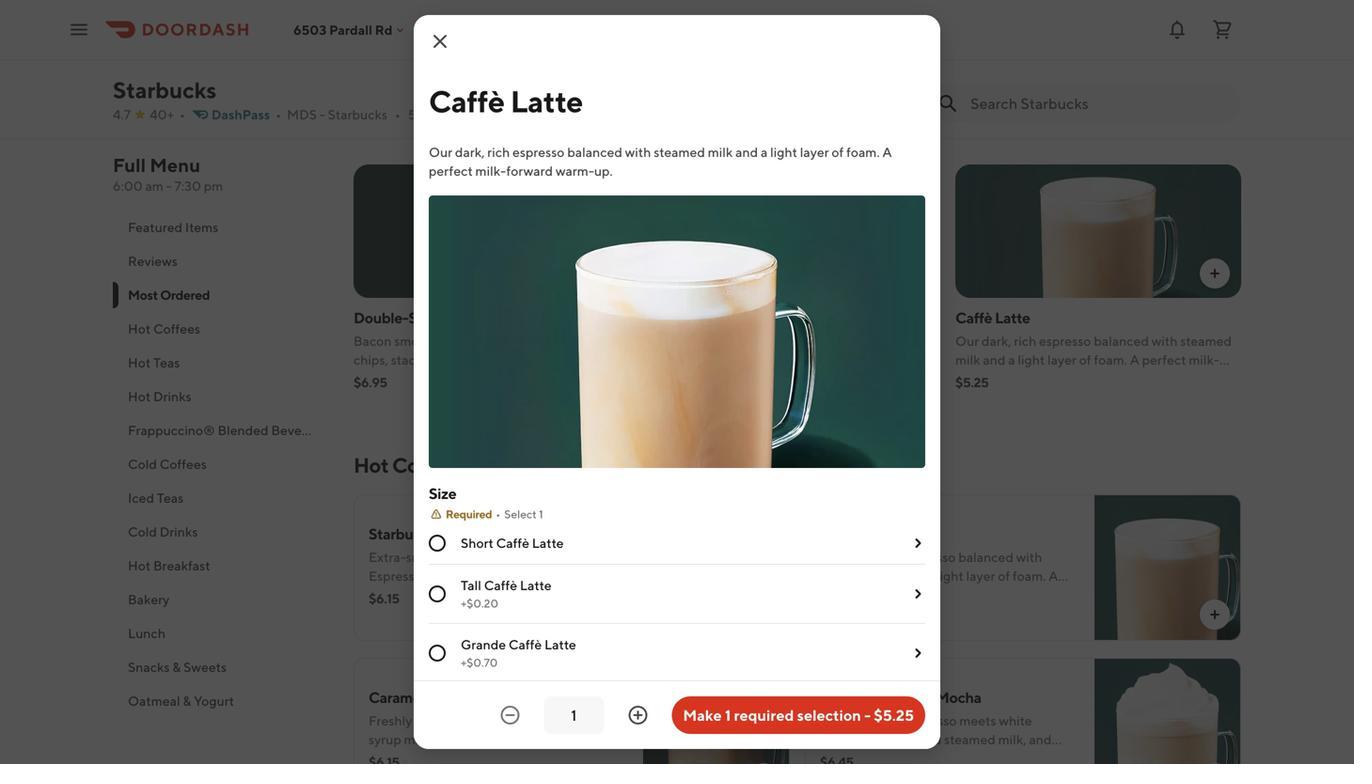 Task type: locate. For each thing, give the bounding box(es) containing it.
selection
[[797, 707, 861, 725]]

0 horizontal spatial balanced
[[567, 144, 623, 160]]

1 horizontal spatial light
[[937, 569, 964, 584]]

0 vertical spatial milk-
[[476, 163, 506, 179]]

0 vertical spatial our
[[429, 144, 453, 160]]

drinks up frappuccino®
[[153, 389, 192, 404]]

1 vertical spatial layer
[[1048, 352, 1077, 368]]

select
[[504, 508, 537, 521]]

coffee
[[1045, 69, 1083, 85]]

cold up iced teas
[[128, 457, 157, 472]]

& inside 'button'
[[183, 694, 191, 709]]

0 vertical spatial foam.
[[847, 144, 880, 160]]

cinnamon coffee cake buttery, moist, coffee cake swirled with a cinnamon-sugar blend and finished with a crunchy streusel topping.  -vegetarian
[[956, 45, 1204, 122]]

0 vertical spatial teas
[[153, 355, 180, 371]]

1 horizontal spatial milk-
[[867, 587, 898, 603]]

0 vertical spatial drinks
[[153, 389, 192, 404]]

1 right select
[[539, 508, 543, 521]]

latte inside iced matcha tea latte smooth and creamy matcha sweetened just right and served with milk over ice. green has never tasted so good.
[[464, 45, 500, 63]]

0 vertical spatial vegetarian
[[1114, 107, 1201, 122]]

1 inside button
[[725, 707, 731, 725]]

1 horizontal spatial hot coffees
[[354, 453, 464, 478]]

center.
[[736, 352, 777, 368]]

- right white
[[865, 707, 871, 725]]

- right center.
[[780, 352, 785, 368]]

2 horizontal spatial rich
[[1014, 333, 1037, 349]]

0 vertical spatial hot coffees
[[128, 321, 200, 337]]

0 vertical spatial add item to cart image
[[606, 266, 621, 281]]

0 horizontal spatial add item to cart image
[[606, 266, 621, 281]]

caffè latte image
[[956, 165, 1242, 298], [1095, 495, 1242, 641]]

marked
[[404, 732, 449, 748]]

buttery,
[[956, 69, 1003, 85]]

cold drinks
[[128, 524, 198, 540]]

• left 500 at the left of page
[[395, 107, 401, 122]]

with inside caffè latte dialog
[[625, 144, 651, 160]]

1 horizontal spatial vegetarian
[[1114, 107, 1201, 122]]

1 horizontal spatial forward
[[898, 587, 944, 603]]

0 horizontal spatial up.
[[594, 163, 613, 179]]

blend
[[1055, 88, 1090, 103]]

hot down hot teas at the left top of the page
[[128, 389, 151, 404]]

2 horizontal spatial starbucks
[[858, 45, 924, 63]]

make
[[683, 707, 722, 725]]

egg
[[587, 309, 614, 327]]

our dark, rich espresso balanced with steamed milk and a light layer of foam. a perfect milk-forward warm-up.
[[429, 144, 892, 179], [820, 550, 1059, 603]]

2 horizontal spatial layer
[[1048, 352, 1077, 368]]

0 horizontal spatial foam.
[[847, 144, 880, 160]]

reviews
[[128, 253, 178, 269]]

•
[[180, 107, 185, 122], [276, 107, 281, 122], [395, 107, 401, 122], [496, 508, 501, 521]]

2 vertical spatial forward
[[898, 587, 944, 603]]

1 horizontal spatial $5.25
[[956, 375, 989, 390]]

& for sweets
[[172, 660, 181, 675]]

matcha
[[475, 69, 520, 85]]

decrease quantity by 1 image
[[499, 705, 521, 727]]

espresso inside caffè latte dialog
[[513, 144, 565, 160]]

0 vertical spatial layer
[[800, 144, 829, 160]]

caffè inside 'tall caffè latte +$0.20'
[[484, 578, 517, 594]]

starbucks right lemonade
[[858, 45, 924, 63]]

0 horizontal spatial $5.25
[[874, 707, 914, 725]]

0 vertical spatial balanced
[[567, 144, 623, 160]]

0 horizontal spatial our
[[429, 144, 453, 160]]

+$0.20
[[461, 597, 498, 610]]

1 horizontal spatial iced
[[354, 45, 383, 63]]

1 inside size group
[[539, 508, 543, 521]]

• select 1
[[496, 508, 543, 521]]

0 vertical spatial dark,
[[455, 144, 485, 160]]

caramel macchiato image
[[643, 658, 790, 765]]

coffee
[[1027, 45, 1073, 63]]

dark, inside caffè latte dialog
[[455, 144, 485, 160]]

coffees down 'most ordered'
[[153, 321, 200, 337]]

0 horizontal spatial a
[[883, 144, 892, 160]]

& inside button
[[172, 660, 181, 675]]

2 horizontal spatial our
[[956, 333, 979, 349]]

1 horizontal spatial up.
[[986, 587, 1004, 603]]

1
[[539, 508, 543, 521], [725, 707, 731, 725]]

• left select
[[496, 508, 501, 521]]

oatmeal
[[128, 694, 180, 709]]

vegetarian down dough
[[785, 352, 872, 368]]

0 vertical spatial warm-
[[556, 163, 594, 179]]

cold inside button
[[128, 457, 157, 472]]

caffè
[[429, 84, 505, 119], [956, 309, 992, 327], [496, 536, 530, 551], [484, 578, 517, 594], [509, 637, 542, 653]]

teas up hot drinks
[[153, 355, 180, 371]]

1 vertical spatial &
[[172, 660, 181, 675]]

iced up cold drinks
[[128, 491, 154, 506]]

full menu 6:00 am - 7:30 pm
[[113, 154, 223, 194]]

Current quantity is 1 number field
[[555, 705, 593, 726]]

add item to cart image
[[606, 2, 621, 17], [907, 2, 922, 17], [1208, 266, 1223, 281]]

coffees down frappuccino®
[[160, 457, 207, 472]]

dragonfruit
[[704, 45, 782, 63]]

cold inside button
[[128, 524, 157, 540]]

snacks & sweets
[[128, 660, 227, 675]]

1 vertical spatial iced
[[128, 491, 154, 506]]

featured items
[[128, 220, 218, 235]]

cold down iced teas
[[128, 524, 157, 540]]

drinks inside button
[[160, 524, 198, 540]]

milk inside the caffè latte our dark, rich espresso balanced with steamed milk and a light layer of foam. a perfect milk- forward warm-up.
[[956, 352, 981, 368]]

1 horizontal spatial balanced
[[959, 550, 1014, 565]]

- right topping.
[[1108, 107, 1114, 122]]

and inside caffè latte dialog
[[736, 144, 758, 160]]

0 items, open order cart image
[[1211, 18, 1234, 41]]

& left egg
[[575, 309, 584, 327]]

and inside caramel macchiato freshly steamed milk with vanilla-flavored syrup marked with espresso and topped with a caramel drizzle for an oh-so-swe
[[535, 732, 558, 748]]

hot for hot coffees button
[[128, 321, 151, 337]]

milk- inside the caffè latte our dark, rich espresso balanced with steamed milk and a light layer of foam. a perfect milk- forward warm-up.
[[1189, 352, 1220, 368]]

balanced
[[567, 144, 623, 160], [1094, 333, 1149, 349], [959, 550, 1014, 565]]

1 horizontal spatial layer
[[966, 569, 996, 584]]

0 vertical spatial iced
[[354, 45, 383, 63]]

6503
[[293, 22, 327, 37]]

most
[[128, 287, 158, 303]]

teas down the cold coffees on the left of the page
[[157, 491, 184, 506]]

danish
[[708, 309, 754, 327]]

2 horizontal spatial perfect
[[1142, 352, 1186, 368]]

- inside cinnamon coffee cake buttery, moist, coffee cake swirled with a cinnamon-sugar blend and finished with a crunchy streusel topping.  -vegetarian
[[1108, 107, 1114, 122]]

full
[[113, 154, 146, 176]]

2 cold from the top
[[128, 524, 157, 540]]

butter
[[692, 333, 729, 349]]

&
[[575, 309, 584, 327], [172, 660, 181, 675], [183, 694, 191, 709]]

has
[[601, 88, 622, 103]]

forward inside the caffè latte our dark, rich espresso balanced with steamed milk and a light layer of foam. a perfect milk- forward warm-up.
[[956, 371, 1002, 387]]

0 horizontal spatial 1
[[539, 508, 543, 521]]

espresso inside the caffè latte our dark, rich espresso balanced with steamed milk and a light layer of foam. a perfect milk- forward warm-up.
[[1039, 333, 1091, 349]]

latte inside 'tall caffè latte +$0.20'
[[520, 578, 552, 594]]

1 vertical spatial 1
[[725, 707, 731, 725]]

ice.
[[538, 88, 559, 103]]

2 vertical spatial a
[[1049, 569, 1059, 584]]

hot up 'starbucks®'
[[354, 453, 389, 478]]

cold for cold drinks
[[128, 524, 157, 540]]

hot for hot breakfast button on the left of the page
[[128, 558, 151, 574]]

1 vertical spatial hot coffees
[[354, 453, 464, 478]]

layer inside the caffè latte our dark, rich espresso balanced with steamed milk and a light layer of foam. a perfect milk- forward warm-up.
[[1048, 352, 1077, 368]]

0 vertical spatial our dark, rich espresso balanced with steamed milk and a light layer of foam. a perfect milk-forward warm-up.
[[429, 144, 892, 179]]

teas for hot teas
[[153, 355, 180, 371]]

croissant
[[732, 333, 785, 349]]

1 vertical spatial vegetarian
[[785, 352, 872, 368]]

0 horizontal spatial &
[[172, 660, 181, 675]]

2 vertical spatial dark,
[[846, 550, 876, 565]]

beverage
[[1014, 45, 1077, 63]]

2 vertical spatial rich
[[879, 550, 901, 565]]

blonde
[[450, 525, 498, 543]]

1 horizontal spatial a
[[1049, 569, 1059, 584]]

0 horizontal spatial iced
[[128, 491, 154, 506]]

with inside the caffè latte our dark, rich espresso balanced with steamed milk and a light layer of foam. a perfect milk- forward warm-up.
[[1152, 333, 1178, 349]]

None radio
[[429, 586, 446, 603], [429, 645, 446, 662], [429, 586, 446, 603], [429, 645, 446, 662]]

$5.25 inside button
[[874, 707, 914, 725]]

Short Caffè Latte radio
[[429, 535, 446, 552]]

iced inside iced matcha tea latte smooth and creamy matcha sweetened just right and served with milk over ice. green has never tasted so good.
[[354, 45, 383, 63]]

2 vertical spatial balanced
[[959, 550, 1014, 565]]

1 vertical spatial perfect
[[1142, 352, 1186, 368]]

so-
[[557, 751, 576, 765]]

starbucks down right
[[328, 107, 388, 122]]

a inside the caffè latte our dark, rich espresso balanced with steamed milk and a light layer of foam. a perfect milk- forward warm-up.
[[1009, 352, 1015, 368]]

hot coffees up size
[[354, 453, 464, 478]]

teas inside button
[[153, 355, 180, 371]]

2 horizontal spatial up.
[[1043, 371, 1062, 387]]

2 vertical spatial &
[[183, 694, 191, 709]]

0 vertical spatial perfect
[[429, 163, 473, 179]]

vegetarian
[[1114, 107, 1201, 122], [785, 352, 872, 368]]

coffees inside cold coffees button
[[160, 457, 207, 472]]

mds
[[287, 107, 317, 122]]

vegetarian inside cheese danish flaky, butter croissant dough with soft, warm cheese in the center.   -vegetarian $4.55
[[785, 352, 872, 368]]

1 vertical spatial a
[[1130, 352, 1140, 368]]

snacks & sweets button
[[113, 651, 331, 685]]

0 horizontal spatial vegetarian
[[785, 352, 872, 368]]

0 horizontal spatial perfect
[[429, 163, 473, 179]]

hot for hot drinks "button"
[[128, 389, 151, 404]]

drinks inside "button"
[[153, 389, 192, 404]]

starbucks® blonde vanilla latte
[[369, 525, 583, 543]]

drinks up breakfast
[[160, 524, 198, 540]]

with
[[1161, 69, 1187, 85], [453, 88, 479, 103], [1168, 88, 1194, 103], [625, 144, 651, 160], [830, 333, 856, 349], [1152, 333, 1178, 349], [1016, 550, 1043, 565], [497, 713, 523, 729], [452, 732, 478, 748], [369, 751, 395, 765]]

beverages
[[271, 423, 334, 438]]

espresso inside caramel macchiato freshly steamed milk with vanilla-flavored syrup marked with espresso and topped with a caramel drizzle for an oh-so-swe
[[481, 732, 533, 748]]

1 vertical spatial add item to cart image
[[1208, 608, 1223, 623]]

of inside the caffè latte our dark, rich espresso balanced with steamed milk and a light layer of foam. a perfect milk- forward warm-up.
[[1079, 352, 1092, 368]]

6:00
[[113, 178, 143, 194]]

0 horizontal spatial warm-
[[556, 163, 594, 179]]

up. inside the caffè latte our dark, rich espresso balanced with steamed milk and a light layer of foam. a perfect milk- forward warm-up.
[[1043, 371, 1062, 387]]

increase quantity by 1 image
[[627, 705, 649, 727]]

0 horizontal spatial forward
[[506, 163, 553, 179]]

rich inside the caffè latte our dark, rich espresso balanced with steamed milk and a light layer of foam. a perfect milk- forward warm-up.
[[1014, 333, 1037, 349]]

cheese danish image
[[655, 165, 941, 298]]

1 horizontal spatial add item to cart image
[[907, 2, 922, 17]]

cold coffees button
[[113, 448, 331, 482]]

of inside caffè latte dialog
[[832, 144, 844, 160]]

cold coffees
[[128, 457, 207, 472]]

iced
[[354, 45, 383, 63], [128, 491, 154, 506]]

caffè for short caffè latte
[[496, 536, 530, 551]]

• right 40+
[[180, 107, 185, 122]]

& left 'yogurt' on the bottom left of the page
[[183, 694, 191, 709]]

0 horizontal spatial add item to cart image
[[606, 2, 621, 17]]

0 vertical spatial up.
[[594, 163, 613, 179]]

and
[[403, 69, 426, 85], [385, 88, 407, 103], [1093, 88, 1115, 103], [736, 144, 758, 160], [983, 352, 1006, 368], [902, 569, 925, 584], [535, 732, 558, 748]]

0 horizontal spatial light
[[770, 144, 798, 160]]

0 horizontal spatial milk-
[[476, 163, 506, 179]]

1 vertical spatial of
[[1079, 352, 1092, 368]]

required
[[446, 508, 492, 521]]

white
[[820, 689, 862, 707]]

drinks
[[153, 389, 192, 404], [160, 524, 198, 540]]

0 vertical spatial $5.25
[[956, 375, 989, 390]]

hot down most
[[128, 321, 151, 337]]

hot for "hot teas" button
[[128, 355, 151, 371]]

bakery button
[[113, 583, 331, 617]]

iced for teas
[[128, 491, 154, 506]]

dough
[[788, 333, 827, 349]]

in
[[700, 352, 711, 368]]

2 vertical spatial warm-
[[947, 587, 986, 603]]

white chocolate mocha image
[[1095, 658, 1242, 765]]

& right snacks
[[172, 660, 181, 675]]

bakery
[[128, 592, 170, 608]]

0 vertical spatial rich
[[488, 144, 510, 160]]

2 horizontal spatial forward
[[956, 371, 1002, 387]]

add item to cart image
[[606, 266, 621, 281], [1208, 608, 1223, 623]]

caramel
[[369, 689, 425, 707]]

starbucks up 40+ •
[[113, 77, 217, 103]]

1 vertical spatial drinks
[[160, 524, 198, 540]]

0 vertical spatial &
[[575, 309, 584, 327]]

2 vertical spatial starbucks
[[328, 107, 388, 122]]

iced inside button
[[128, 491, 154, 506]]

1 right 'make'
[[725, 707, 731, 725]]

2 horizontal spatial light
[[1018, 352, 1045, 368]]

$4.55
[[655, 375, 688, 390]]

0 horizontal spatial layer
[[800, 144, 829, 160]]

right
[[354, 88, 382, 103]]

2 horizontal spatial dark,
[[982, 333, 1012, 349]]

1 vertical spatial warm-
[[1005, 371, 1043, 387]]

-
[[320, 107, 325, 122], [1108, 107, 1114, 122], [166, 178, 172, 194], [780, 352, 785, 368], [865, 707, 871, 725]]

teas inside button
[[157, 491, 184, 506]]

hot coffees down 'most ordered'
[[128, 321, 200, 337]]

0 horizontal spatial starbucks
[[113, 77, 217, 103]]

vegetarian down the finished
[[1114, 107, 1201, 122]]

menu
[[150, 154, 200, 176]]

- inside button
[[865, 707, 871, 725]]

hot inside "button"
[[128, 389, 151, 404]]

1 vertical spatial rich
[[1014, 333, 1037, 349]]

cinnamon-
[[956, 88, 1020, 103]]

caffè for tall caffè latte +$0.20
[[484, 578, 517, 594]]

2 horizontal spatial milk-
[[1189, 352, 1220, 368]]

hot up the bakery
[[128, 558, 151, 574]]

add item to cart image for iced matcha tea latte
[[606, 2, 621, 17]]

1 horizontal spatial 1
[[725, 707, 731, 725]]

2 horizontal spatial warm-
[[1005, 371, 1043, 387]]

iced up smooth
[[354, 45, 383, 63]]

& for yogurt
[[183, 694, 191, 709]]

0 vertical spatial of
[[832, 144, 844, 160]]

1 horizontal spatial dark,
[[846, 550, 876, 565]]

caffè inside grande caffè latte +$0.70
[[509, 637, 542, 653]]

flavored
[[570, 713, 619, 729]]

milk inside caffè latte dialog
[[708, 144, 733, 160]]

1 cold from the top
[[128, 457, 157, 472]]

size
[[429, 485, 456, 503]]

with inside cheese danish flaky, butter croissant dough with soft, warm cheese in the center.   -vegetarian $4.55
[[830, 333, 856, 349]]

2 horizontal spatial foam.
[[1094, 352, 1128, 368]]

hot up hot drinks
[[128, 355, 151, 371]]

2 vertical spatial of
[[998, 569, 1010, 584]]

iced teas button
[[113, 482, 331, 515]]

2 vertical spatial our
[[820, 550, 844, 565]]

of
[[832, 144, 844, 160], [1079, 352, 1092, 368], [998, 569, 1010, 584]]

milk-
[[476, 163, 506, 179], [1189, 352, 1220, 368], [867, 587, 898, 603]]

2 vertical spatial light
[[937, 569, 964, 584]]

4.7
[[113, 107, 131, 122]]

- right am
[[166, 178, 172, 194]]

sugar
[[1020, 88, 1053, 103]]

0 vertical spatial a
[[883, 144, 892, 160]]

2 horizontal spatial of
[[1079, 352, 1092, 368]]

1 vertical spatial teas
[[157, 491, 184, 506]]

1 vertical spatial our dark, rich espresso balanced with steamed milk and a light layer of foam. a perfect milk-forward warm-up.
[[820, 550, 1059, 603]]

teas for iced teas
[[157, 491, 184, 506]]

2 horizontal spatial add item to cart image
[[1208, 266, 1223, 281]]

coffees inside hot coffees button
[[153, 321, 200, 337]]

1 horizontal spatial rich
[[879, 550, 901, 565]]

lemonade
[[784, 45, 855, 63]]

cheese
[[655, 309, 705, 327]]

sweetened
[[522, 69, 588, 85]]

macchiato
[[427, 689, 497, 707]]

crunchy
[[956, 107, 1004, 122]]

1 vertical spatial milk-
[[1189, 352, 1220, 368]]



Task type: describe. For each thing, give the bounding box(es) containing it.
Item Search search field
[[971, 93, 1227, 114]]

1 horizontal spatial foam.
[[1013, 569, 1046, 584]]

a inside caramel macchiato freshly steamed milk with vanilla-flavored syrup marked with espresso and topped with a caramel drizzle for an oh-so-swe
[[397, 751, 404, 765]]

ordered
[[160, 287, 210, 303]]

an
[[518, 751, 533, 765]]

make 1 required selection - $5.25 button
[[672, 697, 926, 735]]

latte inside the caffè latte our dark, rich espresso balanced with steamed milk and a light layer of foam. a perfect milk- forward warm-up.
[[995, 309, 1030, 327]]

cake
[[1085, 69, 1114, 85]]

size group
[[429, 483, 926, 743]]

dashpass
[[211, 107, 270, 122]]

iced teas
[[128, 491, 184, 506]]

caffè latte our dark, rich espresso balanced with steamed milk and a light layer of foam. a perfect milk- forward warm-up.
[[956, 309, 1232, 387]]

and inside cinnamon coffee cake buttery, moist, coffee cake swirled with a cinnamon-sugar blend and finished with a crunchy streusel topping.  -vegetarian
[[1093, 88, 1115, 103]]

creamy
[[429, 69, 472, 85]]

caffè inside the caffè latte our dark, rich espresso balanced with steamed milk and a light layer of foam. a perfect milk- forward warm-up.
[[956, 309, 992, 327]]

forward inside caffè latte dialog
[[506, 163, 553, 179]]

open menu image
[[68, 18, 90, 41]]

notification bell image
[[1166, 18, 1189, 41]]

grande
[[461, 637, 506, 653]]

layer inside caffè latte dialog
[[800, 144, 829, 160]]

ft
[[438, 107, 447, 122]]

0 vertical spatial caffè latte image
[[956, 165, 1242, 298]]

caffè latte dialog
[[414, 15, 941, 765]]

0 vertical spatial starbucks
[[858, 45, 924, 63]]

grande caffè latte +$0.70
[[461, 637, 576, 670]]

smooth
[[354, 69, 401, 85]]

tall caffè latte +$0.20
[[461, 578, 552, 610]]

1 horizontal spatial add item to cart image
[[1208, 608, 1223, 623]]

iced for matcha
[[354, 45, 383, 63]]

vegetarian inside cinnamon coffee cake buttery, moist, coffee cake swirled with a cinnamon-sugar blend and finished with a crunchy streusel topping.  -vegetarian
[[1114, 107, 1201, 122]]

good.
[[446, 107, 480, 122]]

coffees for cold coffees button
[[160, 457, 207, 472]]

light inside the caffè latte our dark, rich espresso balanced with steamed milk and a light layer of foam. a perfect milk- forward warm-up.
[[1018, 352, 1045, 368]]

6503 pardall rd
[[293, 22, 393, 37]]

• left mds
[[276, 107, 281, 122]]

$4.45
[[956, 111, 989, 126]]

flaky,
[[655, 333, 689, 349]]

drinks for cold drinks
[[160, 524, 198, 540]]

hot drinks
[[128, 389, 192, 404]]

items
[[185, 220, 218, 235]]

double-smoked bacon, cheddar & egg sandwich image
[[354, 165, 640, 298]]

double-smoked bacon, cheddar & egg sandwich
[[354, 309, 681, 327]]

make 1 required selection - $5.25
[[683, 707, 914, 725]]

frappuccino® blended beverages button
[[113, 414, 334, 448]]

hot drinks button
[[113, 380, 331, 414]]

swirled
[[1116, 69, 1159, 85]]

2 horizontal spatial &
[[575, 309, 584, 327]]

caramel
[[407, 751, 454, 765]]

short caffè latte
[[461, 536, 564, 551]]

caffè for grande caffè latte +$0.70
[[509, 637, 542, 653]]

- inside cheese danish flaky, butter croissant dough with soft, warm cheese in the center.   -vegetarian $4.55
[[780, 352, 785, 368]]

short
[[461, 536, 494, 551]]

perfect inside the caffè latte our dark, rich espresso balanced with steamed milk and a light layer of foam. a perfect milk- forward warm-up.
[[1142, 352, 1186, 368]]

cheese
[[655, 352, 697, 368]]

1 horizontal spatial warm-
[[947, 587, 986, 603]]

rich inside caffè latte dialog
[[488, 144, 510, 160]]

vanilla
[[501, 525, 545, 543]]

latte inside grande caffè latte +$0.70
[[545, 637, 576, 653]]

- inside full menu 6:00 am - 7:30 pm
[[166, 178, 172, 194]]

pm
[[204, 178, 223, 194]]

frappuccino®
[[128, 423, 215, 438]]

add item to cart image for caffè latte
[[1208, 266, 1223, 281]]

topped
[[561, 732, 604, 748]]

a inside the caffè latte our dark, rich espresso balanced with steamed milk and a light layer of foam. a perfect milk- forward warm-up.
[[1130, 352, 1140, 368]]

milk- inside caffè latte dialog
[[476, 163, 506, 179]]

perfect inside caffè latte dialog
[[429, 163, 473, 179]]

cinnamon
[[956, 45, 1025, 63]]

add item to cart image for mango dragonfruit lemonade starbucks refreshers® beverage
[[907, 2, 922, 17]]

snacks
[[128, 660, 170, 675]]

- right mds
[[320, 107, 325, 122]]

close caffè latte image
[[429, 30, 451, 53]]

balanced inside caffè latte dialog
[[567, 144, 623, 160]]

our inside the caffè latte our dark, rich espresso balanced with steamed milk and a light layer of foam. a perfect milk- forward warm-up.
[[956, 333, 979, 349]]

finished
[[1118, 88, 1165, 103]]

breakfast
[[153, 558, 210, 574]]

with inside iced matcha tea latte smooth and creamy matcha sweetened just right and served with milk over ice. green has never tasted so good.
[[453, 88, 479, 103]]

a inside caffè latte dialog
[[761, 144, 768, 160]]

cake
[[1076, 45, 1110, 63]]

1 horizontal spatial starbucks
[[328, 107, 388, 122]]

1 horizontal spatial our
[[820, 550, 844, 565]]

featured items button
[[113, 211, 331, 245]]

oh-
[[536, 751, 557, 765]]

$6.15
[[369, 591, 400, 607]]

sweets
[[183, 660, 227, 675]]

matcha
[[385, 45, 436, 63]]

hot breakfast button
[[113, 549, 331, 583]]

40+
[[150, 107, 174, 122]]

white chocolate mocha
[[820, 689, 982, 707]]

for
[[499, 751, 516, 765]]

1 vertical spatial starbucks
[[113, 77, 217, 103]]

yogurt
[[194, 694, 234, 709]]

a inside dialog
[[883, 144, 892, 160]]

syrup
[[369, 732, 401, 748]]

2 vertical spatial up.
[[986, 587, 1004, 603]]

hot coffees inside button
[[128, 321, 200, 337]]

cold for cold coffees
[[128, 457, 157, 472]]

iced matcha tea latte smooth and creamy matcha sweetened just right and served with milk over ice. green has never tasted so good.
[[354, 45, 622, 122]]

hot breakfast
[[128, 558, 210, 574]]

steamed inside caramel macchiato freshly steamed milk with vanilla-flavored syrup marked with espresso and topped with a caramel drizzle for an oh-so-swe
[[415, 713, 466, 729]]

most ordered
[[128, 287, 210, 303]]

coffees up size
[[392, 453, 464, 478]]

coffees for hot coffees button
[[153, 321, 200, 337]]

7:30
[[174, 178, 201, 194]]

double-
[[354, 309, 409, 327]]

served
[[410, 88, 450, 103]]

$6.95
[[354, 375, 387, 390]]

so
[[430, 107, 444, 122]]

sandwich
[[617, 309, 681, 327]]

warm- inside the caffè latte our dark, rich espresso balanced with steamed milk and a light layer of foam. a perfect milk- forward warm-up.
[[1005, 371, 1043, 387]]

our dark, rich espresso balanced with steamed milk and a light layer of foam. a perfect milk-forward warm-up. inside caffè latte dialog
[[429, 144, 892, 179]]

dark, inside the caffè latte our dark, rich espresso balanced with steamed milk and a light layer of foam. a perfect milk- forward warm-up.
[[982, 333, 1012, 349]]

+$0.70
[[461, 657, 498, 670]]

required
[[734, 707, 794, 725]]

warm- inside caffè latte dialog
[[556, 163, 594, 179]]

hot teas
[[128, 355, 180, 371]]

• inside size group
[[496, 508, 501, 521]]

drinks for hot drinks
[[153, 389, 192, 404]]

bacon,
[[466, 309, 511, 327]]

balanced inside the caffè latte our dark, rich espresso balanced with steamed milk and a light layer of foam. a perfect milk- forward warm-up.
[[1094, 333, 1149, 349]]

foam. inside the caffè latte our dark, rich espresso balanced with steamed milk and a light layer of foam. a perfect milk- forward warm-up.
[[1094, 352, 1128, 368]]

warm
[[887, 333, 920, 349]]

lunch
[[128, 626, 166, 641]]

2 vertical spatial milk-
[[867, 587, 898, 603]]

moist,
[[1006, 69, 1042, 85]]

our inside caffè latte dialog
[[429, 144, 453, 160]]

1 vertical spatial caffè latte image
[[1095, 495, 1242, 641]]

starbucks® blonde vanilla latte image
[[643, 495, 790, 641]]

steamed inside the caffè latte our dark, rich espresso balanced with steamed milk and a light layer of foam. a perfect milk- forward warm-up.
[[1181, 333, 1232, 349]]

and inside the caffè latte our dark, rich espresso balanced with steamed milk and a light layer of foam. a perfect milk- forward warm-up.
[[983, 352, 1006, 368]]

am
[[145, 178, 164, 194]]

pardall
[[329, 22, 372, 37]]

1 horizontal spatial of
[[998, 569, 1010, 584]]

2 vertical spatial perfect
[[820, 587, 864, 603]]

light inside caffè latte dialog
[[770, 144, 798, 160]]

just
[[590, 69, 612, 85]]

refreshers®
[[927, 45, 1011, 63]]

green
[[561, 88, 599, 103]]

foam. inside caffè latte dialog
[[847, 144, 880, 160]]

tasted
[[390, 107, 428, 122]]

mds - starbucks • 500 ft
[[287, 107, 447, 122]]

up. inside caffè latte dialog
[[594, 163, 613, 179]]

over
[[509, 88, 535, 103]]

caramel macchiato freshly steamed milk with vanilla-flavored syrup marked with espresso and topped with a caramel drizzle for an oh-so-swe
[[369, 689, 619, 765]]

steamed inside caffè latte dialog
[[654, 144, 705, 160]]

drizzle
[[457, 751, 496, 765]]

milk inside iced matcha tea latte smooth and creamy matcha sweetened just right and served with milk over ice. green has never tasted so good.
[[481, 88, 506, 103]]

milk inside caramel macchiato freshly steamed milk with vanilla-flavored syrup marked with espresso and topped with a caramel drizzle for an oh-so-swe
[[469, 713, 494, 729]]



Task type: vqa. For each thing, say whether or not it's contained in the screenshot.
middle foam.
yes



